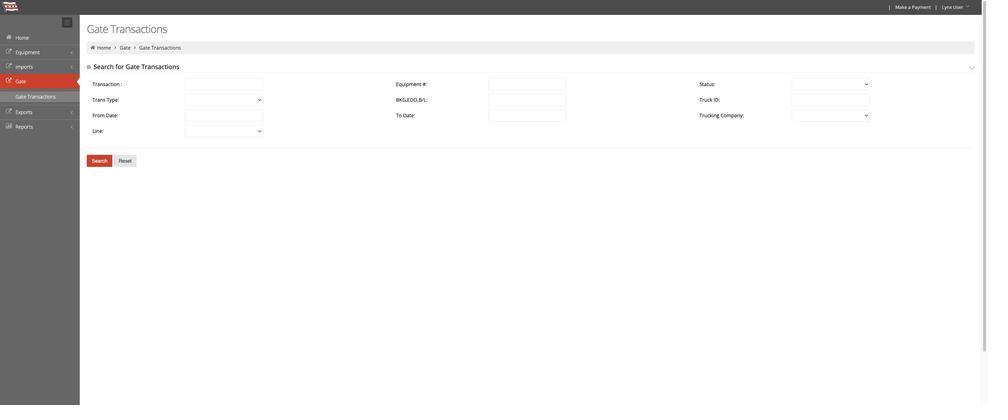 Task type: locate. For each thing, give the bounding box(es) containing it.
search right reorder image
[[94, 62, 114, 71]]

0 vertical spatial external link image
[[5, 49, 12, 54]]

1 horizontal spatial |
[[936, 4, 938, 10]]

1 vertical spatial equipment
[[396, 81, 422, 88]]

3 external link image from the top
[[5, 78, 12, 83]]

1 vertical spatial external link image
[[5, 64, 12, 69]]

external link image up external link icon
[[5, 78, 12, 83]]

gate link
[[120, 44, 131, 51], [0, 74, 80, 89]]

reset button
[[114, 155, 137, 167]]

1 vertical spatial home
[[97, 44, 111, 51]]

status:
[[700, 81, 716, 88]]

1 vertical spatial search
[[92, 158, 108, 164]]

gate link down imports
[[0, 74, 80, 89]]

#:
[[423, 81, 427, 88]]

home
[[15, 34, 29, 41], [97, 44, 111, 51]]

1 horizontal spatial gate link
[[120, 44, 131, 51]]

home left angle right image on the top of page
[[97, 44, 111, 51]]

angle right image
[[112, 45, 119, 50]]

1 date: from the left
[[106, 112, 118, 119]]

0 horizontal spatial home image
[[5, 35, 12, 40]]

0 vertical spatial gate transactions link
[[139, 44, 181, 51]]

search left reset
[[92, 158, 108, 164]]

reports
[[15, 123, 33, 130]]

gate
[[87, 22, 108, 36], [120, 44, 131, 51], [139, 44, 150, 51], [126, 62, 140, 71], [15, 78, 26, 85], [16, 93, 26, 100]]

1 vertical spatial gate transactions
[[139, 44, 181, 51]]

search
[[94, 62, 114, 71], [92, 158, 108, 164]]

search for search
[[92, 158, 108, 164]]

1 vertical spatial home image
[[90, 45, 96, 50]]

| left lynx
[[936, 4, 938, 10]]

0 horizontal spatial home
[[15, 34, 29, 41]]

2 date: from the left
[[403, 112, 416, 119]]

external link image for gate
[[5, 78, 12, 83]]

1 | from the left
[[889, 4, 891, 10]]

transactions
[[111, 22, 167, 36], [152, 44, 181, 51], [141, 62, 179, 71], [28, 93, 56, 100]]

date:
[[106, 112, 118, 119], [403, 112, 416, 119]]

home image up equipment link
[[5, 35, 12, 40]]

0 horizontal spatial |
[[889, 4, 891, 10]]

gate transactions link
[[139, 44, 181, 51], [0, 92, 80, 102]]

equipment #:
[[396, 81, 427, 88]]

gate transactions for the bottommost 'gate transactions' link
[[16, 93, 56, 100]]

gate transactions
[[87, 22, 167, 36], [139, 44, 181, 51], [16, 93, 56, 100]]

external link image inside gate link
[[5, 78, 12, 83]]

imports link
[[0, 60, 80, 74]]

search for gate transactions
[[94, 62, 179, 71]]

search inside button
[[92, 158, 108, 164]]

gate transactions link up 'exports' 'link'
[[0, 92, 80, 102]]

home link
[[0, 31, 80, 45], [97, 44, 111, 51]]

Equipment #: text field
[[489, 78, 567, 90]]

0 vertical spatial equipment
[[15, 49, 40, 56]]

external link image inside equipment link
[[5, 49, 12, 54]]

Transaction  : text field
[[185, 78, 263, 90]]

external link image left imports
[[5, 64, 12, 69]]

gate transactions link right angle right icon
[[139, 44, 181, 51]]

home image up reorder image
[[90, 45, 96, 50]]

reset
[[119, 158, 132, 164]]

2 vertical spatial external link image
[[5, 78, 12, 83]]

date: right from
[[106, 112, 118, 119]]

BKG,EDO,B/L: text field
[[489, 94, 567, 106]]

external link image inside imports link
[[5, 64, 12, 69]]

0 vertical spatial search
[[94, 62, 114, 71]]

truck id:
[[700, 96, 721, 103]]

1 external link image from the top
[[5, 49, 12, 54]]

equipment
[[15, 49, 40, 56], [396, 81, 422, 88]]

make a payment
[[896, 4, 932, 10]]

0 horizontal spatial equipment
[[15, 49, 40, 56]]

2 vertical spatial gate transactions
[[16, 93, 56, 100]]

2 external link image from the top
[[5, 64, 12, 69]]

transaction
[[93, 81, 120, 88]]

home image inside home link
[[5, 35, 12, 40]]

external link image
[[5, 49, 12, 54], [5, 64, 12, 69], [5, 78, 12, 83]]

1 horizontal spatial home
[[97, 44, 111, 51]]

1 horizontal spatial equipment
[[396, 81, 422, 88]]

0 vertical spatial home image
[[5, 35, 12, 40]]

line:
[[93, 128, 104, 134]]

None text field
[[793, 94, 871, 106]]

angle down image
[[965, 4, 972, 9]]

home link left angle right image on the top of page
[[97, 44, 111, 51]]

equipment up imports
[[15, 49, 40, 56]]

type:
[[107, 96, 119, 103]]

1 horizontal spatial home image
[[90, 45, 96, 50]]

| left make
[[889, 4, 891, 10]]

home up equipment link
[[15, 34, 29, 41]]

0 horizontal spatial gate transactions link
[[0, 92, 80, 102]]

From Date: text field
[[185, 110, 263, 122]]

1 vertical spatial gate link
[[0, 74, 80, 89]]

1 horizontal spatial date:
[[403, 112, 416, 119]]

equipment up bkg,edo,b/l: at the top left of the page
[[396, 81, 422, 88]]

date: right to
[[403, 112, 416, 119]]

lynx user link
[[940, 0, 975, 15]]

user
[[954, 4, 964, 10]]

gate transactions up angle right icon
[[87, 22, 167, 36]]

from date:
[[93, 112, 118, 119]]

0 horizontal spatial date:
[[106, 112, 118, 119]]

home image
[[5, 35, 12, 40], [90, 45, 96, 50]]

gate link right angle right image on the top of page
[[120, 44, 131, 51]]

gate transactions right angle right icon
[[139, 44, 181, 51]]

a
[[909, 4, 912, 10]]

home link up imports link
[[0, 31, 80, 45]]

gate transactions up 'exports' 'link'
[[16, 93, 56, 100]]

2 | from the left
[[936, 4, 938, 10]]

for
[[116, 62, 124, 71]]

angle right image
[[132, 45, 138, 50]]

|
[[889, 4, 891, 10], [936, 4, 938, 10]]

external link image up imports link
[[5, 49, 12, 54]]



Task type: vqa. For each thing, say whether or not it's contained in the screenshot.
the right 'Date:'
yes



Task type: describe. For each thing, give the bounding box(es) containing it.
search for search for gate transactions
[[94, 62, 114, 71]]

0 vertical spatial gate transactions
[[87, 22, 167, 36]]

To Date: text field
[[489, 110, 567, 122]]

bkg,edo,b/l:
[[396, 96, 428, 103]]

from
[[93, 112, 105, 119]]

external link image for imports
[[5, 64, 12, 69]]

equipment link
[[0, 45, 80, 60]]

lynx user
[[943, 4, 964, 10]]

1 vertical spatial gate transactions link
[[0, 92, 80, 102]]

bar chart image
[[5, 124, 12, 129]]

date: for from date:
[[106, 112, 118, 119]]

reorder image
[[87, 65, 92, 70]]

date: for to date:
[[403, 112, 416, 119]]

trucking company:
[[700, 112, 745, 119]]

lynx
[[943, 4, 953, 10]]

search button
[[87, 155, 113, 167]]

id:
[[714, 96, 721, 103]]

to date:
[[396, 112, 416, 119]]

trucking
[[700, 112, 720, 119]]

make
[[896, 4, 908, 10]]

0 horizontal spatial gate link
[[0, 74, 80, 89]]

to
[[396, 112, 402, 119]]

company:
[[721, 112, 745, 119]]

equipment for equipment
[[15, 49, 40, 56]]

transaction  :
[[93, 81, 122, 88]]

external link image for equipment
[[5, 49, 12, 54]]

reports link
[[0, 120, 80, 134]]

1 horizontal spatial gate transactions link
[[139, 44, 181, 51]]

truck
[[700, 96, 713, 103]]

:
[[121, 81, 122, 88]]

make a payment link
[[893, 0, 934, 15]]

external link image
[[5, 109, 12, 114]]

0 vertical spatial gate link
[[120, 44, 131, 51]]

gate transactions for the right 'gate transactions' link
[[139, 44, 181, 51]]

payment
[[913, 4, 932, 10]]

trans
[[93, 96, 106, 103]]

exports
[[15, 109, 32, 116]]

0 horizontal spatial home link
[[0, 31, 80, 45]]

1 horizontal spatial home link
[[97, 44, 111, 51]]

0 vertical spatial home
[[15, 34, 29, 41]]

imports
[[15, 63, 33, 70]]

trans type:
[[93, 96, 119, 103]]

exports link
[[0, 105, 80, 120]]

equipment for equipment #:
[[396, 81, 422, 88]]



